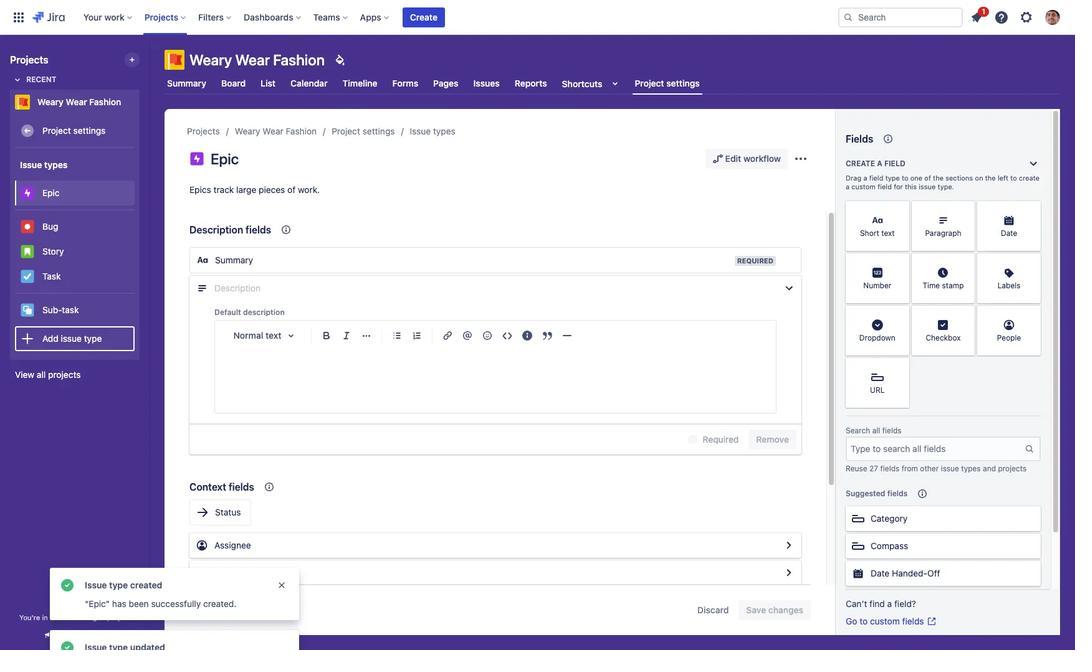 Task type: locate. For each thing, give the bounding box(es) containing it.
project down recent
[[42, 125, 71, 136]]

1 horizontal spatial give
[[214, 605, 233, 616]]

jira image
[[32, 10, 65, 25], [32, 10, 65, 25]]

all right the view
[[37, 370, 46, 380]]

weary wear fashion link down recent
[[10, 90, 135, 115]]

0 horizontal spatial projects
[[10, 54, 48, 65]]

0 vertical spatial projects
[[48, 370, 81, 380]]

0 vertical spatial custom
[[852, 183, 876, 191]]

issue up epic link
[[20, 159, 42, 170]]

your work button
[[80, 7, 137, 27]]

projects link
[[187, 124, 220, 139]]

text inside dropdown button
[[266, 330, 282, 341]]

more information image for date
[[1025, 203, 1040, 218]]

fashion down calendar link
[[286, 126, 317, 137]]

been
[[129, 599, 149, 610]]

1 horizontal spatial give feedback
[[214, 605, 273, 616]]

types up epic link
[[44, 159, 68, 170]]

managed
[[75, 614, 105, 622]]

create up drag
[[846, 159, 875, 168]]

1 vertical spatial create
[[846, 159, 875, 168]]

1 vertical spatial feedback
[[73, 632, 107, 641]]

summary inside tab list
[[167, 78, 206, 89]]

1 vertical spatial more information about the context fields image
[[262, 480, 277, 495]]

2 horizontal spatial types
[[962, 465, 981, 474]]

created
[[130, 581, 162, 591]]

text down description
[[266, 330, 282, 341]]

normal text button
[[228, 322, 306, 350]]

your
[[83, 12, 102, 22]]

1 vertical spatial types
[[44, 159, 68, 170]]

projects for projects dropdown button
[[144, 12, 178, 22]]

issue type icon image
[[190, 152, 205, 166]]

1 horizontal spatial of
[[925, 174, 932, 182]]

fields down epics track large pieces of work.
[[246, 224, 271, 236]]

projects
[[48, 370, 81, 380], [999, 465, 1027, 474]]

pages
[[433, 78, 459, 89]]

0 horizontal spatial date
[[871, 569, 890, 579]]

weary right projects 'link' in the top of the page
[[235, 126, 260, 137]]

to right left
[[1011, 174, 1018, 182]]

fields right search
[[883, 426, 902, 436]]

text
[[882, 229, 895, 238], [266, 330, 282, 341]]

1 horizontal spatial weary wear fashion link
[[235, 124, 317, 139]]

epic up bug
[[42, 187, 60, 198]]

all for search
[[873, 426, 881, 436]]

field down create a field
[[870, 174, 884, 182]]

project right shortcuts popup button
[[635, 78, 664, 88]]

off
[[928, 569, 941, 579]]

0 horizontal spatial epic
[[42, 187, 60, 198]]

you're
[[19, 614, 40, 622]]

create
[[410, 12, 438, 22], [846, 159, 875, 168]]

weary wear fashion up list
[[190, 51, 325, 69]]

2 horizontal spatial issue
[[410, 126, 431, 137]]

1 horizontal spatial date
[[1001, 229, 1018, 238]]

0 vertical spatial labels
[[998, 281, 1021, 291]]

1 group from the top
[[15, 148, 135, 359]]

give down team-
[[55, 632, 71, 641]]

2 horizontal spatial projects
[[187, 126, 220, 137]]

1 vertical spatial issue
[[20, 159, 42, 170]]

0 vertical spatial of
[[925, 174, 932, 182]]

issue
[[410, 126, 431, 137], [20, 159, 42, 170], [85, 581, 107, 591]]

0 horizontal spatial issue
[[61, 333, 82, 344]]

epic link
[[15, 181, 135, 206]]

url
[[870, 386, 885, 396]]

labels down assignee
[[214, 568, 241, 579]]

2 horizontal spatial project settings
[[635, 78, 700, 88]]

0 vertical spatial issue
[[919, 183, 936, 191]]

2 vertical spatial issue
[[941, 465, 960, 474]]

of left work.
[[288, 185, 296, 195]]

1 vertical spatial labels
[[214, 568, 241, 579]]

projects down add issue type
[[48, 370, 81, 380]]

0 horizontal spatial issue types
[[20, 159, 68, 170]]

1 horizontal spatial text
[[882, 229, 895, 238]]

1 horizontal spatial create
[[846, 159, 875, 168]]

1 horizontal spatial labels
[[998, 281, 1021, 291]]

1
[[982, 7, 986, 16]]

give feedback button down the dismiss image
[[190, 601, 281, 621]]

issue down forms link
[[410, 126, 431, 137]]

summary left board
[[167, 78, 206, 89]]

feedback
[[235, 605, 273, 616], [73, 632, 107, 641]]

date down left
[[1001, 229, 1018, 238]]

0 horizontal spatial create
[[410, 12, 438, 22]]

date down the compass
[[871, 569, 890, 579]]

the up type.
[[933, 174, 944, 182]]

0 horizontal spatial all
[[37, 370, 46, 380]]

notifications image
[[970, 10, 985, 25]]

types left and
[[962, 465, 981, 474]]

text for short text
[[882, 229, 895, 238]]

1 horizontal spatial all
[[873, 426, 881, 436]]

"epic"
[[85, 599, 110, 610]]

2 horizontal spatial project
[[635, 78, 664, 88]]

projects inside dropdown button
[[144, 12, 178, 22]]

0 vertical spatial projects
[[144, 12, 178, 22]]

text for normal text
[[266, 330, 282, 341]]

create inside 'button'
[[410, 12, 438, 22]]

add
[[42, 333, 58, 344]]

2 vertical spatial type
[[109, 581, 128, 591]]

create project image
[[127, 55, 137, 65]]

0 horizontal spatial project settings
[[42, 125, 106, 136]]

1 vertical spatial text
[[266, 330, 282, 341]]

to up this
[[902, 174, 909, 182]]

type
[[886, 174, 900, 182], [84, 333, 102, 344], [109, 581, 128, 591]]

projects right and
[[999, 465, 1027, 474]]

1 vertical spatial custom
[[870, 617, 900, 627]]

project settings link down timeline link
[[332, 124, 395, 139]]

epic
[[211, 150, 239, 168], [42, 187, 60, 198]]

0 horizontal spatial type
[[84, 333, 102, 344]]

of right one
[[925, 174, 932, 182]]

field?
[[895, 599, 917, 610]]

sections
[[946, 174, 974, 182]]

projects up recent
[[10, 54, 48, 65]]

calendar
[[291, 78, 328, 89]]

group
[[15, 148, 135, 359], [15, 210, 135, 293]]

1 the from the left
[[933, 174, 944, 182]]

a right find
[[888, 599, 892, 610]]

project settings
[[635, 78, 700, 88], [42, 125, 106, 136], [332, 126, 395, 137]]

tab list containing project settings
[[157, 72, 1068, 95]]

more information about the context fields image right context fields at the bottom of the page
[[262, 480, 277, 495]]

1 vertical spatial epic
[[42, 187, 60, 198]]

numbered list ⌘⇧7 image
[[410, 329, 425, 344]]

banner containing your work
[[0, 0, 1076, 35]]

1 horizontal spatial feedback
[[235, 605, 273, 616]]

weary up board
[[190, 51, 232, 69]]

description down track
[[190, 224, 243, 236]]

date inside date handed-off button
[[871, 569, 890, 579]]

0 vertical spatial description
[[190, 224, 243, 236]]

0 vertical spatial text
[[882, 229, 895, 238]]

give feedback button down you're in a team-managed project
[[35, 626, 114, 647]]

to right go
[[860, 617, 868, 627]]

1 vertical spatial description
[[214, 283, 261, 294]]

success image
[[60, 579, 75, 594], [60, 641, 75, 651], [60, 641, 75, 651]]

0 horizontal spatial the
[[933, 174, 944, 182]]

project settings link down recent
[[15, 118, 135, 143]]

team-
[[56, 614, 75, 622]]

text right 'short'
[[882, 229, 895, 238]]

type down sub-task link
[[84, 333, 102, 344]]

fashion left add to starred image
[[89, 97, 121, 107]]

settings
[[667, 78, 700, 88], [73, 125, 106, 136], [363, 126, 395, 137]]

fashion up calendar
[[273, 51, 325, 69]]

add to starred image
[[136, 95, 151, 110]]

date
[[1001, 229, 1018, 238], [871, 569, 890, 579]]

create right apps dropdown button
[[410, 12, 438, 22]]

projects
[[144, 12, 178, 22], [10, 54, 48, 65], [187, 126, 220, 137]]

more information image for short text
[[893, 203, 908, 218]]

2 group from the top
[[15, 210, 135, 293]]

issue types up epic link
[[20, 159, 68, 170]]

view all projects link
[[10, 364, 140, 387]]

1 vertical spatial all
[[873, 426, 881, 436]]

bug link
[[15, 214, 135, 239]]

the right on
[[986, 174, 996, 182]]

0 horizontal spatial give feedback button
[[35, 626, 114, 647]]

1 vertical spatial fashion
[[89, 97, 121, 107]]

weary wear fashion down list link
[[235, 126, 317, 137]]

issue types down pages link
[[410, 126, 456, 137]]

1 horizontal spatial weary
[[190, 51, 232, 69]]

link image
[[440, 329, 455, 344]]

0 vertical spatial summary
[[167, 78, 206, 89]]

0 vertical spatial date
[[1001, 229, 1018, 238]]

more information image for time stamp
[[959, 255, 974, 270]]

settings image
[[1019, 10, 1034, 25]]

type up for on the right top of the page
[[886, 174, 900, 182]]

2 horizontal spatial issue
[[941, 465, 960, 474]]

1 horizontal spatial the
[[986, 174, 996, 182]]

divider image
[[560, 329, 575, 344]]

labels up people
[[998, 281, 1021, 291]]

1 vertical spatial issue
[[61, 333, 82, 344]]

custom down drag
[[852, 183, 876, 191]]

default
[[214, 308, 241, 317]]

for
[[894, 183, 903, 191]]

field for create
[[885, 159, 906, 168]]

27
[[870, 465, 879, 474]]

type up has
[[109, 581, 128, 591]]

0 vertical spatial type
[[886, 174, 900, 182]]

Search field
[[839, 7, 963, 27]]

0 vertical spatial issue
[[410, 126, 431, 137]]

add issue type
[[42, 333, 102, 344]]

issue right other
[[941, 465, 960, 474]]

people
[[998, 334, 1022, 343]]

summary down "description fields"
[[215, 255, 253, 266]]

create button
[[403, 7, 445, 27]]

more information about the context fields image
[[279, 223, 294, 238], [262, 480, 277, 495]]

projects up the issue type icon
[[187, 126, 220, 137]]

issue inside issue types link
[[410, 126, 431, 137]]

has
[[112, 599, 126, 610]]

normal text
[[233, 330, 282, 341]]

1 horizontal spatial issue
[[85, 581, 107, 591]]

all right search
[[873, 426, 881, 436]]

issue inside 'drag a field type to one of the sections on the left to create a custom field for this issue type.'
[[919, 183, 936, 191]]

filters
[[198, 12, 224, 22]]

projects button
[[141, 7, 191, 27]]

issue right add
[[61, 333, 82, 344]]

issue up "epic"
[[85, 581, 107, 591]]

1 vertical spatial weary wear fashion
[[37, 97, 121, 107]]

1 horizontal spatial project settings
[[332, 126, 395, 137]]

required
[[738, 257, 774, 265], [703, 435, 739, 445]]

1 horizontal spatial project settings link
[[332, 124, 395, 139]]

1 horizontal spatial projects
[[144, 12, 178, 22]]

appswitcher icon image
[[11, 10, 26, 25]]

the
[[933, 174, 944, 182], [986, 174, 996, 182]]

1 vertical spatial summary
[[215, 255, 253, 266]]

custom
[[852, 183, 876, 191], [870, 617, 900, 627]]

1 horizontal spatial epic
[[211, 150, 239, 168]]

description
[[190, 224, 243, 236], [214, 283, 261, 294]]

weary wear fashion down recent
[[37, 97, 121, 107]]

view
[[15, 370, 34, 380]]

board link
[[219, 72, 248, 95]]

0 horizontal spatial text
[[266, 330, 282, 341]]

calendar link
[[288, 72, 330, 95]]

type.
[[938, 183, 955, 191]]

more information about the context fields image down pieces at the top left of the page
[[279, 223, 294, 238]]

sub-task
[[42, 305, 79, 315]]

0 horizontal spatial issue
[[20, 159, 42, 170]]

context fields
[[190, 482, 254, 493]]

bug
[[42, 221, 58, 232]]

0 horizontal spatial summary
[[167, 78, 206, 89]]

assignee
[[214, 541, 251, 551]]

weary wear fashion link down list link
[[235, 124, 317, 139]]

0 horizontal spatial labels
[[214, 568, 241, 579]]

tab list
[[157, 72, 1068, 95]]

1 vertical spatial projects
[[999, 465, 1027, 474]]

summary
[[167, 78, 206, 89], [215, 255, 253, 266]]

issue types
[[410, 126, 456, 137], [20, 159, 68, 170]]

project down timeline link
[[332, 126, 360, 137]]

2 vertical spatial wear
[[263, 126, 284, 137]]

1 vertical spatial date
[[871, 569, 890, 579]]

weary down recent
[[37, 97, 64, 107]]

issue types inside group
[[20, 159, 68, 170]]

field left for on the right top of the page
[[878, 183, 892, 191]]

custom down can't find a field?
[[870, 617, 900, 627]]

weary wear fashion inside weary wear fashion link
[[37, 97, 121, 107]]

issue down one
[[919, 183, 936, 191]]

2 vertical spatial weary
[[235, 126, 260, 137]]

weary
[[190, 51, 232, 69], [37, 97, 64, 107], [235, 126, 260, 137]]

0 vertical spatial all
[[37, 370, 46, 380]]

0 vertical spatial issue types
[[410, 126, 456, 137]]

one
[[911, 174, 923, 182]]

timeline link
[[340, 72, 380, 95]]

types down pages link
[[433, 126, 456, 137]]

description up default
[[214, 283, 261, 294]]

give right successfully
[[214, 605, 233, 616]]

primary element
[[7, 0, 839, 35]]

0 vertical spatial give
[[214, 605, 233, 616]]

banner
[[0, 0, 1076, 35]]

1 vertical spatial type
[[84, 333, 102, 344]]

filters button
[[195, 7, 236, 27]]

more information image
[[959, 203, 974, 218], [959, 255, 974, 270], [1025, 255, 1040, 270], [893, 307, 908, 322], [959, 307, 974, 322]]

more information image
[[893, 203, 908, 218], [1025, 203, 1040, 218], [893, 255, 908, 270], [1025, 307, 1040, 322]]

0 vertical spatial weary wear fashion link
[[10, 90, 135, 115]]

epic right the issue type icon
[[211, 150, 239, 168]]

of
[[925, 174, 932, 182], [288, 185, 296, 195]]

timeline
[[343, 78, 378, 89]]

close field configuration image
[[782, 281, 797, 296]]

1 vertical spatial field
[[870, 174, 884, 182]]

Type to search all fields text field
[[847, 438, 1025, 461]]

labels inside button
[[214, 568, 241, 579]]

0 vertical spatial more information about the context fields image
[[279, 223, 294, 238]]

open field configuration image
[[782, 539, 797, 554]]

date for date
[[1001, 229, 1018, 238]]

field up for on the right top of the page
[[885, 159, 906, 168]]

0 horizontal spatial give feedback
[[55, 632, 107, 641]]

1 vertical spatial give feedback
[[55, 632, 107, 641]]

issue inside button
[[61, 333, 82, 344]]

collapse recent projects image
[[10, 72, 25, 87]]

0 horizontal spatial give
[[55, 632, 71, 641]]

dismiss image
[[277, 581, 287, 591]]

search image
[[844, 12, 854, 22]]

2 horizontal spatial type
[[886, 174, 900, 182]]

give feedback
[[214, 605, 273, 616], [55, 632, 107, 641]]

issue types for group containing issue types
[[20, 159, 68, 170]]

projects right work on the left top
[[144, 12, 178, 22]]



Task type: vqa. For each thing, say whether or not it's contained in the screenshot.
attach
no



Task type: describe. For each thing, give the bounding box(es) containing it.
number
[[864, 281, 892, 291]]

suggested
[[846, 489, 886, 499]]

2 horizontal spatial settings
[[667, 78, 700, 88]]

date handed-off button
[[846, 562, 1041, 587]]

add issue type image
[[20, 332, 35, 347]]

shortcuts button
[[560, 72, 625, 95]]

task link
[[15, 264, 135, 289]]

set background color image
[[332, 52, 347, 67]]

issues
[[474, 78, 500, 89]]

0 vertical spatial weary wear fashion
[[190, 51, 325, 69]]

2 vertical spatial field
[[878, 183, 892, 191]]

status
[[215, 508, 241, 518]]

your work
[[83, 12, 125, 22]]

issues link
[[471, 72, 502, 95]]

normal
[[233, 330, 263, 341]]

date for date handed-off
[[871, 569, 890, 579]]

0 horizontal spatial settings
[[73, 125, 106, 136]]

pages link
[[431, 72, 461, 95]]

recent
[[26, 75, 56, 84]]

1 horizontal spatial settings
[[363, 126, 395, 137]]

2 vertical spatial fashion
[[286, 126, 317, 137]]

0 horizontal spatial project settings link
[[15, 118, 135, 143]]

time
[[923, 281, 940, 291]]

forms link
[[390, 72, 421, 95]]

left
[[998, 174, 1009, 182]]

category button
[[846, 507, 1041, 532]]

story
[[42, 246, 64, 257]]

1 horizontal spatial to
[[902, 174, 909, 182]]

more information image for people
[[1025, 307, 1040, 322]]

all for view
[[37, 370, 46, 380]]

paragraph
[[926, 229, 962, 238]]

0 horizontal spatial to
[[860, 617, 868, 627]]

more information image for labels
[[1025, 255, 1040, 270]]

track
[[214, 185, 234, 195]]

go
[[846, 617, 858, 627]]

0 vertical spatial wear
[[235, 51, 270, 69]]

issue type created
[[85, 581, 162, 591]]

0 vertical spatial fashion
[[273, 51, 325, 69]]

reuse
[[846, 465, 868, 474]]

list
[[261, 78, 276, 89]]

reports
[[515, 78, 547, 89]]

fields left "more information about the suggested fields" icon
[[888, 489, 908, 499]]

a down drag
[[846, 183, 850, 191]]

search all fields
[[846, 426, 902, 436]]

edit workflow button
[[706, 149, 789, 169]]

a right drag
[[864, 174, 868, 182]]

drag a field type to one of the sections on the left to create a custom field for this issue type.
[[846, 174, 1040, 191]]

1 horizontal spatial project
[[332, 126, 360, 137]]

0 horizontal spatial project
[[42, 125, 71, 136]]

2 horizontal spatial to
[[1011, 174, 1018, 182]]

work.
[[298, 185, 320, 195]]

1 horizontal spatial types
[[433, 126, 456, 137]]

discard button
[[690, 601, 737, 621]]

list link
[[258, 72, 278, 95]]

custom inside 'drag a field type to one of the sections on the left to create a custom field for this issue type.'
[[852, 183, 876, 191]]

more options image
[[794, 152, 809, 166]]

in
[[42, 614, 48, 622]]

help image
[[995, 10, 1010, 25]]

0 horizontal spatial weary wear fashion link
[[10, 90, 135, 115]]

apps
[[360, 12, 382, 22]]

1 vertical spatial give feedback button
[[35, 626, 114, 647]]

find
[[870, 599, 885, 610]]

more information about the fields image
[[881, 132, 896, 147]]

1 horizontal spatial type
[[109, 581, 128, 591]]

board
[[221, 78, 246, 89]]

group containing issue types
[[15, 148, 135, 359]]

checkbox
[[926, 334, 961, 343]]

project
[[107, 614, 130, 622]]

description for description
[[214, 283, 261, 294]]

0 horizontal spatial feedback
[[73, 632, 107, 641]]

1 vertical spatial projects
[[10, 54, 48, 65]]

more information about the suggested fields image
[[916, 487, 931, 502]]

project settings inside tab list
[[635, 78, 700, 88]]

can't
[[846, 599, 868, 610]]

open field configuration image
[[782, 566, 797, 581]]

dropdown
[[860, 334, 896, 343]]

view all projects
[[15, 370, 81, 380]]

pieces
[[259, 185, 285, 195]]

compass button
[[846, 534, 1041, 559]]

1 vertical spatial wear
[[66, 97, 87, 107]]

reuse 27 fields from other issue types and projects
[[846, 465, 1027, 474]]

more information about the context fields image for description fields
[[279, 223, 294, 238]]

go to custom fields link
[[846, 616, 937, 629]]

dashboards
[[244, 12, 293, 22]]

go to custom fields
[[846, 617, 924, 627]]

this link will be opened in a new tab image
[[927, 617, 937, 627]]

drag
[[846, 174, 862, 182]]

epics
[[190, 185, 211, 195]]

short text
[[860, 229, 895, 238]]

projects for projects 'link' in the top of the page
[[187, 126, 220, 137]]

more information about the context fields image for context fields
[[262, 480, 277, 495]]

of inside 'drag a field type to one of the sections on the left to create a custom field for this issue type.'
[[925, 174, 932, 182]]

mention image
[[460, 329, 475, 344]]

0 vertical spatial feedback
[[235, 605, 273, 616]]

more information image for checkbox
[[959, 307, 974, 322]]

2 the from the left
[[986, 174, 996, 182]]

time stamp
[[923, 281, 964, 291]]

0 horizontal spatial types
[[44, 159, 68, 170]]

forms
[[393, 78, 419, 89]]

discard
[[698, 605, 729, 616]]

sidebar navigation image
[[136, 50, 163, 75]]

more formatting image
[[359, 329, 374, 344]]

can't find a field?
[[846, 599, 917, 610]]

more information image for paragraph
[[959, 203, 974, 218]]

fields left this link will be opened in a new tab image on the right of the page
[[903, 617, 924, 627]]

description fields
[[190, 224, 271, 236]]

you're in a team-managed project
[[19, 614, 130, 622]]

work
[[104, 12, 125, 22]]

add issue type button
[[15, 327, 135, 352]]

assignee button
[[190, 534, 802, 559]]

issue types for issue types link
[[410, 126, 456, 137]]

summary link
[[165, 72, 209, 95]]

0 horizontal spatial projects
[[48, 370, 81, 380]]

suggested fields
[[846, 489, 908, 499]]

create a field
[[846, 159, 906, 168]]

and
[[983, 465, 996, 474]]

a down 'more information about the fields' "image"
[[877, 159, 883, 168]]

task
[[42, 271, 61, 282]]

fields up status
[[229, 482, 254, 493]]

stamp
[[943, 281, 964, 291]]

quote image
[[540, 329, 555, 344]]

create for create
[[410, 12, 438, 22]]

field for drag
[[870, 174, 884, 182]]

reports link
[[512, 72, 550, 95]]

fields right 27
[[881, 465, 900, 474]]

create
[[1019, 174, 1040, 182]]

0 horizontal spatial weary
[[37, 97, 64, 107]]

italic ⌘i image
[[339, 329, 354, 344]]

project inside tab list
[[635, 78, 664, 88]]

create for create a field
[[846, 159, 875, 168]]

default description
[[214, 308, 285, 317]]

this
[[905, 183, 917, 191]]

more information image for dropdown
[[893, 307, 908, 322]]

context
[[190, 482, 226, 493]]

your profile and settings image
[[1046, 10, 1061, 25]]

1 vertical spatial of
[[288, 185, 296, 195]]

info panel image
[[520, 329, 535, 344]]

0 vertical spatial epic
[[211, 150, 239, 168]]

1 horizontal spatial summary
[[215, 255, 253, 266]]

dashboards button
[[240, 7, 306, 27]]

edit workflow
[[726, 153, 781, 164]]

code snippet image
[[500, 329, 515, 344]]

bold ⌘b image
[[319, 329, 334, 344]]

story link
[[15, 239, 135, 264]]

2 vertical spatial types
[[962, 465, 981, 474]]

edit
[[726, 153, 742, 164]]

0 vertical spatial required
[[738, 257, 774, 265]]

2 vertical spatial weary wear fashion
[[235, 126, 317, 137]]

type inside 'drag a field type to one of the sections on the left to create a custom field for this issue type.'
[[886, 174, 900, 182]]

emoji image
[[480, 329, 495, 344]]

type inside add issue type button
[[84, 333, 102, 344]]

a right "in"
[[50, 614, 54, 622]]

large
[[236, 185, 256, 195]]

1 vertical spatial weary wear fashion link
[[235, 124, 317, 139]]

2 horizontal spatial weary
[[235, 126, 260, 137]]

teams
[[313, 12, 340, 22]]

description
[[243, 308, 285, 317]]

apps button
[[356, 7, 394, 27]]

group containing bug
[[15, 210, 135, 293]]

more information image for number
[[893, 255, 908, 270]]

1 vertical spatial required
[[703, 435, 739, 445]]

task
[[62, 305, 79, 315]]

bullet list ⌘⇧8 image
[[390, 329, 405, 344]]

0 vertical spatial give feedback button
[[190, 601, 281, 621]]

description for description fields
[[190, 224, 243, 236]]



